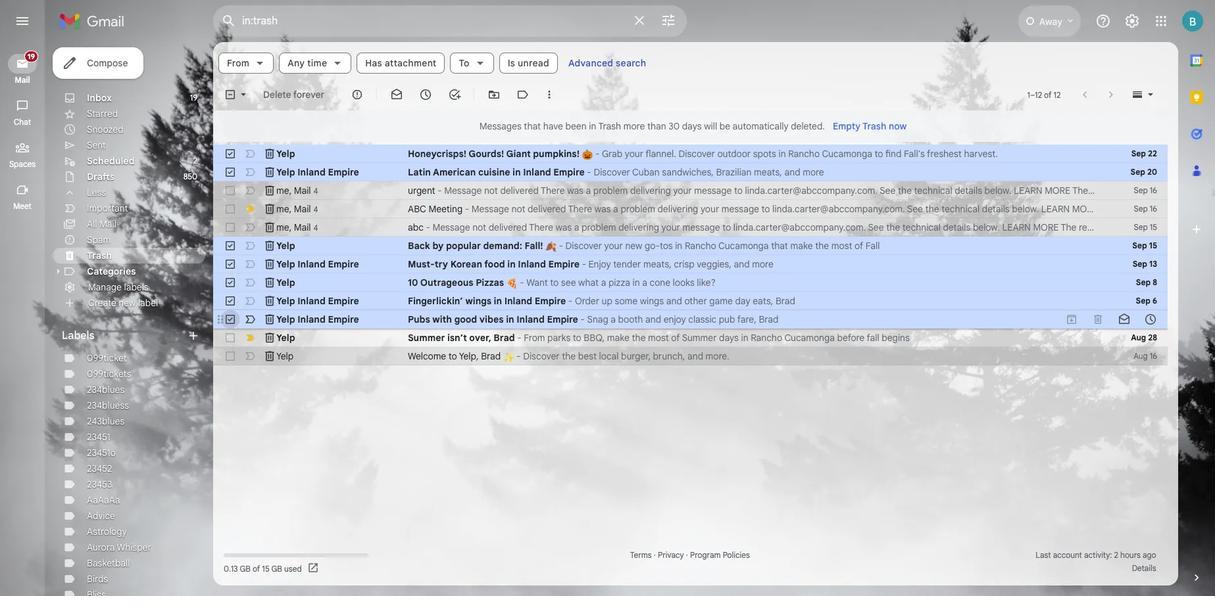 Task type: locate. For each thing, give the bounding box(es) containing it.
labels image
[[517, 88, 530, 101]]

2 vertical spatial not
[[473, 222, 486, 234]]

giant
[[506, 148, 531, 160]]

0 vertical spatial rancho
[[788, 148, 820, 160]]

4 for abc - message not delivered there was a problem delivering your message to linda.carter@abccompany.com. see the technical details below. learn more the response was:
[[314, 223, 318, 233]]

2 me from the top
[[276, 203, 289, 215]]

6
[[1153, 296, 1157, 306]]

4 trash image from the top
[[263, 276, 276, 290]]

from inside row
[[524, 332, 545, 344]]

make down "abc - message not delivered there was a problem delivering your message to linda.carter@abccompany.com. see the technical details below. learn more the response was:"
[[791, 240, 813, 252]]

1 me , mail 4 from the top
[[276, 185, 318, 196]]

clear search image
[[626, 7, 653, 34]]

- down the "🎃" icon
[[587, 166, 591, 178]]

make up local
[[607, 332, 630, 344]]

15 for discover your new go-tos in rancho cucamonga that make the most of fall͏ ͏ ͏ ͏ ͏ ͏͏ ͏ ͏ ͏ ͏ ͏͏ ͏ ͏ ͏ ͏ ͏͏ ͏ ͏ ͏ ͏ ͏͏ ͏ ͏ ͏ ͏ ͏͏ ͏ ͏ ͏ ͏ ͏͏ ͏ ͏ ͏ ͏ ͏͏ ͏ ͏ ͏ ͏ ͏͏
[[1149, 241, 1157, 251]]

1 16 from the top
[[1150, 186, 1157, 195]]

of right the 1
[[1044, 90, 1052, 100]]

activity:
[[1084, 551, 1112, 561]]

spaces
[[9, 159, 36, 169]]

0 vertical spatial days
[[682, 120, 702, 132]]

rancho up veggies,
[[685, 240, 716, 252]]

problem down grab
[[593, 185, 628, 197]]

1 horizontal spatial new
[[625, 240, 642, 252]]

empire
[[328, 166, 359, 178], [554, 166, 585, 178], [328, 259, 359, 270], [548, 259, 580, 270], [328, 295, 359, 307], [535, 295, 566, 307], [328, 314, 359, 326], [547, 314, 578, 326]]

have
[[543, 120, 563, 132]]

0 horizontal spatial summer
[[408, 332, 445, 344]]

243blues link
[[87, 416, 125, 428]]

learn
[[1014, 185, 1043, 197], [1041, 203, 1070, 215], [1002, 222, 1031, 234]]

more left than
[[624, 120, 645, 132]]

trash image for urgent
[[263, 184, 276, 197]]

trash image for fingerlickin'
[[263, 295, 276, 308]]

1 vertical spatial from
[[524, 332, 545, 344]]

technical for urgent - message not delivered there was a problem delivering your message to linda.carter@abccompany.com. see the technical details below. learn more the response was:
[[914, 185, 952, 197]]

3 yelp inland empire from the top
[[276, 295, 359, 307]]

1 row from the top
[[213, 145, 1168, 163]]

empty
[[833, 120, 861, 132]]

sep 15
[[1134, 222, 1157, 232], [1133, 241, 1157, 251]]

2 wings from the left
[[640, 295, 664, 307]]

2 , from the top
[[289, 203, 292, 215]]

message
[[444, 185, 482, 197], [472, 203, 509, 215], [433, 222, 470, 234]]

1 horizontal spatial from
[[524, 332, 545, 344]]

1 vertical spatial message
[[722, 203, 759, 215]]

2 vertical spatial technical
[[903, 222, 941, 234]]

sep 16 for was:
[[1134, 186, 1157, 195]]

message down meeting
[[433, 222, 470, 234]]

None checkbox
[[224, 88, 237, 101], [224, 166, 237, 179], [224, 295, 237, 308], [224, 313, 237, 326], [224, 332, 237, 345], [224, 350, 237, 363], [224, 88, 237, 101], [224, 166, 237, 179], [224, 295, 237, 308], [224, 313, 237, 326], [224, 332, 237, 345], [224, 350, 237, 363]]

1 gb from the left
[[240, 564, 251, 574]]

good
[[454, 314, 477, 326]]

that down "abc - message not delivered there was a problem delivering your message to linda.carter@abccompany.com. see the technical details below. learn more the response was:"
[[771, 240, 788, 252]]

mail for abc
[[294, 221, 311, 233]]

1 summer from the left
[[408, 332, 445, 344]]

row
[[213, 145, 1168, 163], [213, 163, 1168, 182], [213, 182, 1168, 200], [213, 200, 1178, 218], [213, 218, 1168, 237], [213, 237, 1168, 255], [213, 255, 1168, 274], [213, 274, 1168, 292], [213, 292, 1168, 311], [213, 311, 1168, 329], [213, 329, 1168, 347], [213, 347, 1168, 366]]

not down cuisine
[[484, 185, 498, 197]]

234bluess
[[87, 400, 129, 412]]

see for urgent - message not delivered there was a problem delivering your message to linda.carter@abccompany.com. see the technical details below. learn more the response was:
[[880, 185, 896, 197]]

3 row from the top
[[213, 182, 1168, 200]]

0 vertical spatial me
[[276, 185, 289, 196]]

1 vertical spatial days
[[719, 332, 739, 344]]

0 vertical spatial linda.carter@abccompany.com.
[[745, 185, 878, 197]]

new for go-
[[625, 240, 642, 252]]

and left enjoy
[[645, 314, 661, 326]]

the
[[898, 185, 912, 197], [925, 203, 939, 215], [886, 222, 900, 234], [815, 240, 829, 252], [632, 332, 646, 344], [562, 351, 576, 363]]

2 vertical spatial cucamonga
[[785, 332, 835, 344]]

inland
[[298, 166, 326, 178], [523, 166, 551, 178], [298, 259, 326, 270], [518, 259, 546, 270], [298, 295, 326, 307], [504, 295, 532, 307], [298, 314, 326, 326], [517, 314, 545, 326]]

advanced search options image
[[655, 7, 682, 34]]

days right 30
[[682, 120, 702, 132]]

1 vertical spatial sep 16
[[1134, 204, 1157, 214]]

0 vertical spatial from
[[227, 57, 249, 69]]

0 vertical spatial was
[[567, 185, 584, 197]]

was for urgent
[[567, 185, 584, 197]]

toolbar
[[1059, 313, 1164, 326]]

honeycrisps! gourds! giant pumpkins!
[[408, 148, 582, 160]]

0 horizontal spatial ·
[[654, 551, 656, 561]]

a down the "🎃" icon
[[586, 185, 591, 197]]

summer up welcome
[[408, 332, 445, 344]]

main menu image
[[14, 13, 30, 29]]

3 yelp from the top
[[276, 240, 295, 252]]

5 trash image from the top
[[263, 295, 276, 308]]

that
[[524, 120, 541, 132], [771, 240, 788, 252]]

new
[[625, 240, 642, 252], [119, 297, 136, 309]]

aug left 28
[[1131, 333, 1146, 343]]

is
[[508, 57, 515, 69]]

than
[[647, 120, 666, 132]]

2 vertical spatial delivered
[[489, 222, 527, 234]]

2 left the hours
[[1114, 551, 1118, 561]]

0 vertical spatial not
[[484, 185, 498, 197]]

bbq,
[[584, 332, 605, 344]]

0 horizontal spatial gb
[[240, 564, 251, 574]]

delivered for abc
[[489, 222, 527, 234]]

aurora whisper link
[[87, 542, 151, 554]]

linda.carter@abccompany.com. for abc - message not delivered there was a problem delivering your message to linda.carter@abccompany.com. see the technical details below. learn more the response was:
[[733, 222, 866, 234]]

gb right 0.13
[[240, 564, 251, 574]]

1 horizontal spatial 12
[[1054, 90, 1061, 100]]

navigation containing mail
[[0, 42, 46, 597]]

trash image for abc
[[263, 221, 276, 234]]

mail for abc meeting
[[294, 203, 311, 215]]

me
[[276, 185, 289, 196], [276, 203, 289, 215], [276, 221, 289, 233]]

1 horizontal spatial that
[[771, 240, 788, 252]]

main content containing from
[[213, 42, 1178, 586]]

discover
[[679, 148, 715, 160], [594, 166, 630, 178], [566, 240, 602, 252], [523, 351, 560, 363]]

243blues
[[87, 416, 125, 428]]

problem
[[593, 185, 628, 197], [621, 203, 655, 215], [582, 222, 616, 234]]

from down search in mail image
[[227, 57, 249, 69]]

0 horizontal spatial wings
[[465, 295, 491, 307]]

meats, down spots at the top of the page
[[754, 166, 782, 178]]

2 vertical spatial was
[[556, 222, 572, 234]]

brad
[[776, 295, 795, 307], [759, 314, 779, 326], [494, 332, 515, 344], [481, 351, 501, 363]]

your
[[625, 148, 643, 160], [673, 185, 692, 197], [701, 203, 719, 215], [662, 222, 680, 234], [604, 240, 623, 252]]

8 yelp from the top
[[276, 332, 295, 344]]

trash image
[[263, 166, 276, 179], [263, 184, 276, 197], [263, 221, 276, 234], [263, 239, 276, 253], [263, 295, 276, 308], [263, 313, 276, 326]]

1 horizontal spatial most
[[832, 240, 852, 252]]

· right terms link
[[654, 551, 656, 561]]

cucamonga left the before
[[785, 332, 835, 344]]

a right "snag"
[[611, 314, 616, 326]]

labels heading
[[62, 330, 187, 343]]

2 vertical spatial delivering
[[619, 222, 659, 234]]

234blues
[[87, 384, 125, 396]]

1 sep 16 from the top
[[1134, 186, 1157, 195]]

3 4 from the top
[[314, 223, 318, 233]]

1 , from the top
[[289, 185, 292, 196]]

there for urgent
[[541, 185, 565, 197]]

6 trash image from the top
[[263, 313, 276, 326]]

pumpkins!
[[533, 148, 580, 160]]

2 vertical spatial details
[[943, 222, 971, 234]]

more down - grab your flannel. discover outdoor spots in rancho cucamonga to find fall's freshest harvest.͏ ͏ ͏ ͏ ͏ ͏͏ ͏ ͏ ͏ ͏ ͏͏ ͏ ͏ ͏ ͏ ͏͏ ͏ ͏ ͏ ͏ ͏͏ ͏ ͏ ͏ ͏ ͏͏ ͏ ͏ ͏ ͏ ͏ at the top of page
[[803, 166, 824, 178]]

sep 22
[[1132, 149, 1157, 159]]

days inside row
[[719, 332, 739, 344]]

account
[[1053, 551, 1082, 561]]

0 vertical spatial the
[[1073, 185, 1088, 197]]

6 trash image from the top
[[263, 350, 276, 363]]

of inside footer
[[253, 564, 260, 574]]

🍂 image
[[546, 241, 557, 252]]

23451o
[[87, 447, 116, 459]]

not for urgent
[[484, 185, 498, 197]]

privacy
[[658, 551, 684, 561]]

mail heading
[[0, 75, 45, 86]]

add to tasks image
[[448, 88, 461, 101]]

0 vertical spatial technical
[[914, 185, 952, 197]]

trash up grab
[[598, 120, 621, 132]]

toolbar inside row
[[1059, 313, 1164, 326]]

5 trash image from the top
[[263, 332, 276, 345]]

2 trash image from the top
[[263, 203, 276, 216]]

2 4 from the top
[[314, 204, 318, 214]]

sep 16 for response
[[1134, 204, 1157, 214]]

message down american
[[444, 185, 482, 197]]

message
[[694, 185, 732, 197], [722, 203, 759, 215], [683, 222, 720, 234]]

23452
[[87, 463, 112, 475]]

0 vertical spatial message
[[694, 185, 732, 197]]

more
[[1045, 185, 1071, 197], [1072, 203, 1098, 215], [1033, 222, 1059, 234]]

0 vertical spatial 16
[[1150, 186, 1157, 195]]

0 vertical spatial there
[[541, 185, 565, 197]]

2 trash image from the top
[[263, 184, 276, 197]]

see down find
[[880, 185, 896, 197]]

me for abc meeting
[[276, 203, 289, 215]]

rancho down fare,
[[751, 332, 782, 344]]

1 yelp from the top
[[276, 148, 295, 160]]

4 yelp inland empire from the top
[[276, 314, 359, 326]]

advice
[[87, 511, 115, 522]]

1 vertical spatial make
[[607, 332, 630, 344]]

28
[[1148, 333, 1157, 343]]

10 outrageous pizzas
[[408, 277, 506, 289]]

navigation
[[0, 42, 46, 597]]

fall!
[[525, 240, 543, 252]]

not up back by popular demand: fall!
[[473, 222, 486, 234]]

cucamonga down empty
[[822, 148, 872, 160]]

🎃 image
[[582, 149, 593, 160]]

2 vertical spatial me , mail 4
[[276, 221, 318, 233]]

meeting
[[429, 203, 463, 215]]

problem down cuban
[[621, 203, 655, 215]]

below. for urgent - message not delivered there was a problem delivering your message to linda.carter@abccompany.com. see the technical details below. learn more the response was:
[[985, 185, 1012, 197]]

summer isn't over, brad - from parks to bbq, make the most of summer days in rancho cucamonga before fall begins͏ ͏ ͏ ͏ ͏ ͏͏ ͏ ͏ ͏ ͏ ͏͏ ͏ ͏ ͏ ͏ ͏͏ ͏ ͏ ͏ ͏ ͏͏ ͏ ͏ ͏ ͏ ͏͏ ͏ ͏ ͏ ͏ ͏͏ ͏ ͏ ͏
[[408, 332, 988, 344]]

2 16 from the top
[[1150, 204, 1157, 214]]

yelp inland empire for fingerlickin' wings in inland empire
[[276, 295, 359, 307]]

1 horizontal spatial more
[[752, 259, 774, 270]]

8 row from the top
[[213, 274, 1168, 292]]

11 row from the top
[[213, 329, 1168, 347]]

scheduled
[[87, 155, 135, 167]]

1 vertical spatial below.
[[1012, 203, 1039, 215]]

None checkbox
[[224, 147, 237, 161], [224, 184, 237, 197], [224, 203, 237, 216], [224, 221, 237, 234], [224, 239, 237, 253], [224, 258, 237, 271], [224, 276, 237, 290], [224, 147, 237, 161], [224, 184, 237, 197], [224, 203, 237, 216], [224, 221, 237, 234], [224, 239, 237, 253], [224, 258, 237, 271], [224, 276, 237, 290]]

from inside dropdown button
[[227, 57, 249, 69]]

the for urgent - message not delivered there was a problem delivering your message to linda.carter@abccompany.com. see the technical details below. learn more the response was:
[[1073, 185, 1088, 197]]

to left see
[[550, 277, 559, 289]]

1 trash image from the top
[[263, 166, 276, 179]]

3 me from the top
[[276, 221, 289, 233]]

learn for abc - message not delivered there was a problem delivering your message to linda.carter@abccompany.com. see the technical details below. learn more the response was:
[[1002, 222, 1031, 234]]

demand:
[[483, 240, 522, 252]]

inbox
[[87, 92, 112, 104]]

6 row from the top
[[213, 237, 1168, 255]]

before
[[837, 332, 865, 344]]

0 vertical spatial more
[[1045, 185, 1071, 197]]

2 vertical spatial the
[[1061, 222, 1077, 234]]

to up veggies,
[[723, 222, 731, 234]]

new inside manage labels create new label
[[119, 297, 136, 309]]

, for abc
[[289, 221, 292, 233]]

main content
[[213, 42, 1178, 586]]

snoozed link
[[87, 124, 123, 136]]

yelp inland empire for pubs with good vibes in inland empire
[[276, 314, 359, 326]]

2 vertical spatial was:
[[1120, 222, 1139, 234]]

trash left now
[[863, 120, 886, 132]]

begins͏
[[882, 332, 910, 344]]

aug 28
[[1131, 333, 1157, 343]]

used
[[284, 564, 302, 574]]

trash image
[[263, 147, 276, 161], [263, 203, 276, 216], [263, 258, 276, 271], [263, 276, 276, 290], [263, 332, 276, 345], [263, 350, 276, 363]]

1 vertical spatial new
[[119, 297, 136, 309]]

2 sep 16 from the top
[[1134, 204, 1157, 214]]

message for abc
[[433, 222, 470, 234]]

veggies,
[[697, 259, 732, 270]]

now
[[889, 120, 907, 132]]

tab list
[[1178, 42, 1215, 549]]

1 12 of 12
[[1027, 90, 1061, 100]]

3 , from the top
[[289, 221, 292, 233]]

2 yelp inland empire from the top
[[276, 259, 359, 270]]

0 vertical spatial 15
[[1150, 222, 1157, 232]]

delivering down latin american cuisine in inland empire - discover cuban sandwiches, brazilian meats, and more ͏ ͏ ͏ ͏ ͏ ͏ ͏ ͏ ͏ ͏ ͏ ͏ ͏ ͏ ͏ ͏ ͏ ͏ ͏ ͏ ͏ ͏ ͏ ͏ ͏ ͏ ͏ ͏ ͏ ͏ ͏ ͏ ͏ ͏ ͏ ͏ ͏ ͏ ͏ ͏ ͏ ͏ ͏ ͏ ͏ ͏ ͏ ͏ ͏ ͏ ͏ ͏ ͏ ͏
[[658, 203, 698, 215]]

1 vertical spatial most
[[648, 332, 669, 344]]

3 trash image from the top
[[263, 221, 276, 234]]

less
[[87, 187, 106, 199]]

1 vertical spatial that
[[771, 240, 788, 252]]

🍕 image
[[506, 278, 518, 289]]

settings image
[[1124, 13, 1140, 29]]

2 · from the left
[[686, 551, 688, 561]]

0 horizontal spatial 12
[[1035, 90, 1042, 100]]

0 vertical spatial 19
[[28, 52, 35, 61]]

,
[[289, 185, 292, 196], [289, 203, 292, 215], [289, 221, 292, 233]]

trash image for pubs
[[263, 313, 276, 326]]

0 horizontal spatial rancho
[[685, 240, 716, 252]]

19 inside navigation
[[28, 52, 35, 61]]

2 vertical spatial 16
[[1150, 351, 1157, 361]]

spaces heading
[[0, 159, 45, 170]]

message for urgent
[[694, 185, 732, 197]]

0 vertical spatial message
[[444, 185, 482, 197]]

2 me , mail 4 from the top
[[276, 203, 318, 215]]

was down the "🎃" icon
[[567, 185, 584, 197]]

to up "abc - message not delivered there was a problem delivering your message to linda.carter@abccompany.com. see the technical details below. learn more the response was:"
[[762, 203, 770, 215]]

pub
[[719, 314, 735, 326]]

1 vertical spatial linda.carter@abccompany.com.
[[772, 203, 905, 215]]

2 horizontal spatial more
[[803, 166, 824, 178]]

in up 'vibes'
[[494, 295, 502, 307]]

1 vertical spatial aug
[[1134, 351, 1148, 361]]

booth
[[618, 314, 643, 326]]

was up 🍂 icon
[[556, 222, 572, 234]]

me , mail 4 for abc - message not delivered there was a problem delivering your message to linda.carter@abccompany.com. see the technical details below. learn more the response was:
[[276, 221, 318, 233]]

1 vertical spatial sep 15
[[1133, 241, 1157, 251]]

2 vertical spatial there
[[529, 222, 553, 234]]

see down fall's
[[907, 203, 923, 215]]

sent link
[[87, 139, 106, 151]]

1 trash image from the top
[[263, 147, 276, 161]]

2 vertical spatial problem
[[582, 222, 616, 234]]

vibes
[[480, 314, 504, 326]]

Search in mail search field
[[213, 5, 687, 37]]

1 vertical spatial me
[[276, 203, 289, 215]]

, for abc
[[289, 203, 292, 215]]

hours
[[1120, 551, 1141, 561]]

2 inside last account activity: 2 hours ago details
[[1114, 551, 1118, 561]]

0 vertical spatial response
[[1091, 185, 1129, 197]]

latin american cuisine in inland empire - discover cuban sandwiches, brazilian meats, and more ͏ ͏ ͏ ͏ ͏ ͏ ͏ ͏ ͏ ͏ ͏ ͏ ͏ ͏ ͏ ͏ ͏ ͏ ͏ ͏ ͏ ͏ ͏ ͏ ͏ ͏ ͏ ͏ ͏ ͏ ͏ ͏ ͏ ͏ ͏ ͏ ͏ ͏ ͏ ͏ ͏ ͏ ͏ ͏ ͏ ͏ ͏ ͏ ͏ ͏ ͏ ͏ ͏ ͏
[[408, 166, 952, 178]]

0 vertical spatial new
[[625, 240, 642, 252]]

1 horizontal spatial 2
[[1114, 551, 1118, 561]]

was for abc
[[556, 222, 572, 234]]

footer
[[213, 549, 1168, 576]]

not up fall!
[[512, 203, 525, 215]]

0 vertical spatial below.
[[985, 185, 1012, 197]]

30
[[669, 120, 680, 132]]

your up the tender
[[604, 240, 623, 252]]

your right grab
[[625, 148, 643, 160]]

program policies link
[[690, 551, 750, 561]]

some
[[615, 295, 638, 307]]

most left fall͏
[[832, 240, 852, 252]]

0 vertical spatial most
[[832, 240, 852, 252]]

1 horizontal spatial rancho
[[751, 332, 782, 344]]

that left have
[[524, 120, 541, 132]]

1 vertical spatial rancho
[[685, 240, 716, 252]]

delivered up 🍂 icon
[[528, 203, 566, 215]]

1 vertical spatial response
[[1118, 203, 1157, 215]]

a up see
[[574, 222, 579, 234]]

linda.carter@abccompany.com. up the abc meeting - message not delivered there was a problem delivering your message to linda.carter@abccompany.com. see the technical details below. learn more the response was:
[[745, 185, 878, 197]]

1 vertical spatial 2
[[1114, 551, 1118, 561]]

099tickets link
[[87, 368, 131, 380]]

1 vertical spatial ,
[[289, 203, 292, 215]]

0 vertical spatial details
[[955, 185, 982, 197]]

2 vertical spatial response
[[1079, 222, 1118, 234]]

with
[[432, 314, 452, 326]]

was: for urgent - message not delivered there was a problem delivering your message to linda.carter@abccompany.com. see the technical details below. learn more the response was:
[[1132, 185, 1150, 197]]

was: for abc - message not delivered there was a problem delivering your message to linda.carter@abccompany.com. see the technical details below. learn more the response was:
[[1120, 222, 1139, 234]]

0 horizontal spatial 19
[[28, 52, 35, 61]]

1 vertical spatial meats,
[[643, 259, 672, 270]]

rancho down deleted.
[[788, 148, 820, 160]]

2 up 850
[[193, 156, 197, 166]]

new inside row
[[625, 240, 642, 252]]

there up fall!
[[529, 222, 553, 234]]

7 yelp from the top
[[276, 314, 295, 326]]

in
[[589, 120, 596, 132], [779, 148, 786, 160], [513, 166, 521, 178], [675, 240, 683, 252], [507, 259, 516, 270], [633, 277, 640, 289], [494, 295, 502, 307], [506, 314, 514, 326], [741, 332, 749, 344]]

- right meeting
[[465, 203, 469, 215]]

me , mail 4 for urgent - message not delivered there was a problem delivering your message to linda.carter@abccompany.com. see the technical details below. learn more the response was:
[[276, 185, 318, 196]]

meats, up cone
[[643, 259, 672, 270]]

Search in mail text field
[[242, 14, 624, 28]]

͏͏
[[1007, 148, 1010, 160], [1019, 148, 1022, 160], [1031, 148, 1033, 160], [1043, 148, 1045, 160], [1055, 148, 1057, 160], [889, 240, 892, 252], [901, 240, 904, 252], [913, 240, 915, 252], [925, 240, 927, 252], [937, 240, 939, 252], [948, 240, 951, 252], [960, 240, 963, 252], [972, 240, 974, 252], [737, 277, 739, 289], [749, 277, 751, 289], [772, 277, 775, 289], [796, 277, 798, 289], [819, 277, 822, 289], [919, 332, 922, 344], [931, 332, 933, 344], [943, 332, 945, 344], [955, 332, 957, 344], [966, 332, 969, 344], [978, 332, 981, 344]]

2 horizontal spatial trash
[[863, 120, 886, 132]]

summer down classic
[[682, 332, 717, 344]]

brad up ✨ image
[[494, 332, 515, 344]]

- right 🍂 icon
[[559, 240, 563, 252]]

what
[[578, 277, 599, 289]]

delivering down cuban
[[630, 185, 671, 197]]

astrology link
[[87, 526, 127, 538]]

follow link to manage storage image
[[307, 563, 320, 576]]

mail inside "mail" heading
[[15, 75, 30, 85]]

less button
[[53, 185, 205, 201]]

tos
[[660, 240, 673, 252]]

1 horizontal spatial days
[[719, 332, 739, 344]]

a down grab
[[613, 203, 618, 215]]

see up fall͏
[[868, 222, 884, 234]]

0 horizontal spatial that
[[524, 120, 541, 132]]

a left cone
[[642, 277, 647, 289]]

0 vertical spatial me , mail 4
[[276, 185, 318, 196]]

0 horizontal spatial trash
[[87, 250, 112, 262]]

pubs with good vibes in inland empire - snag a booth and enjoy classic pub fare, brad ͏ ͏ ͏ ͏ ͏ ͏ ͏ ͏ ͏ ͏ ͏ ͏ ͏ ͏ ͏ ͏ ͏ ͏ ͏ ͏ ͏ ͏ ͏ ͏ ͏ ͏ ͏ ͏ ͏ ͏ ͏ ͏ ͏ ͏ ͏ ͏ ͏ ͏ ͏ ͏ ͏ ͏ ͏ ͏ ͏ ͏ ͏ ͏ ͏ ͏ ͏ ͏ ͏ ͏ ͏ ͏ ͏
[[408, 314, 913, 326]]

details link
[[1132, 564, 1156, 574]]

aug for discover the best local burger, brunch, and more. ͏ ͏ ͏ ͏ ͏ ͏ ͏ ͏ ͏ ͏ ͏ ͏ ͏ ͏ ͏ ͏ ͏ ͏ ͏ ͏ ͏ ͏ ͏ ͏ ͏ ͏ ͏ ͏ ͏ ͏ ͏ ͏ ͏ ͏ ͏ ͏ ͏ ͏ ͏ ͏ ͏ ͏ ͏ ͏ ͏ ͏ ͏ ͏ ͏ ͏ ͏ ͏ ͏ ͏ ͏
[[1134, 351, 1148, 361]]

american
[[433, 166, 476, 178]]

16
[[1150, 186, 1157, 195], [1150, 204, 1157, 214], [1150, 351, 1157, 361]]

0 vertical spatial delivering
[[630, 185, 671, 197]]

linda.carter@abccompany.com. down the abc meeting - message not delivered there was a problem delivering your message to linda.carter@abccompany.com. see the technical details below. learn more the response was:
[[733, 222, 866, 234]]

delivering up go-
[[619, 222, 659, 234]]

from left parks on the bottom
[[524, 332, 545, 344]]

was up enjoy
[[595, 203, 611, 215]]

there down the "🎃" icon
[[568, 203, 592, 215]]

most down pubs with good vibes in inland empire - snag a booth and enjoy classic pub fare, brad ͏ ͏ ͏ ͏ ͏ ͏ ͏ ͏ ͏ ͏ ͏ ͏ ͏ ͏ ͏ ͏ ͏ ͏ ͏ ͏ ͏ ͏ ͏ ͏ ͏ ͏ ͏ ͏ ͏ ͏ ͏ ͏ ͏ ͏ ͏ ͏ ͏ ͏ ͏ ͏ ͏ ͏ ͏ ͏ ͏ ͏ ͏ ͏ ͏ ͏ ͏ ͏ ͏ ͏ ͏ ͏ ͏
[[648, 332, 669, 344]]

0 vertical spatial learn
[[1014, 185, 1043, 197]]

delivering for urgent
[[630, 185, 671, 197]]

delivered up demand:
[[489, 222, 527, 234]]

linda.carter@abccompany.com. for urgent - message not delivered there was a problem delivering your message to linda.carter@abccompany.com. see the technical details below. learn more the response was:
[[745, 185, 878, 197]]

2 gb from the left
[[271, 564, 282, 574]]

0 horizontal spatial 2
[[193, 156, 197, 166]]

mail
[[15, 75, 30, 85], [294, 185, 311, 196], [294, 203, 311, 215], [99, 218, 116, 230], [294, 221, 311, 233]]

3 me , mail 4 from the top
[[276, 221, 318, 233]]

- right the "🎃" icon
[[595, 148, 600, 160]]

2 vertical spatial rancho
[[751, 332, 782, 344]]

0 horizontal spatial new
[[119, 297, 136, 309]]

me for urgent
[[276, 185, 289, 196]]

learn for urgent - message not delivered there was a problem delivering your message to linda.carter@abccompany.com. see the technical details below. learn more the response was:
[[1014, 185, 1043, 197]]

6 yelp from the top
[[276, 295, 295, 307]]

to left 'yelp,'
[[449, 351, 457, 363]]

2 vertical spatial more
[[1033, 222, 1059, 234]]

day
[[735, 295, 750, 307]]

1 yelp inland empire from the top
[[276, 166, 359, 178]]

1 12 from the left
[[1035, 90, 1042, 100]]

1 horizontal spatial summer
[[682, 332, 717, 344]]

trash image for summer isn't over, brad
[[263, 332, 276, 345]]

1 4 from the top
[[314, 186, 318, 196]]

delete forever
[[263, 89, 325, 101]]

there
[[541, 185, 565, 197], [568, 203, 592, 215], [529, 222, 553, 234]]

1 me from the top
[[276, 185, 289, 196]]

see for abc - message not delivered there was a problem delivering your message to linda.carter@abccompany.com. see the technical details below. learn more the response was:
[[868, 222, 884, 234]]

in right spots at the top of the page
[[779, 148, 786, 160]]

message down cuisine
[[472, 203, 509, 215]]

3 trash image from the top
[[263, 258, 276, 271]]

days down pub
[[719, 332, 739, 344]]

- right 🍕 image
[[520, 277, 524, 289]]

- left enjoy
[[582, 259, 586, 270]]

2 yelp from the top
[[276, 166, 295, 178]]

move to image
[[488, 88, 501, 101]]

0.13 gb of 15 gb used
[[224, 564, 302, 574]]

more
[[624, 120, 645, 132], [803, 166, 824, 178], [752, 259, 774, 270]]

trash down spam
[[87, 250, 112, 262]]

0 vertical spatial sep 15
[[1134, 222, 1157, 232]]

advanced search
[[568, 57, 646, 69]]

discover up enjoy
[[566, 240, 602, 252]]

message for urgent
[[444, 185, 482, 197]]

the for abc - message not delivered there was a problem delivering your message to linda.carter@abccompany.com. see the technical details below. learn more the response was:
[[1061, 222, 1077, 234]]

not
[[484, 185, 498, 197], [512, 203, 525, 215], [473, 222, 486, 234]]



Task type: describe. For each thing, give the bounding box(es) containing it.
delete
[[263, 89, 291, 101]]

1 vertical spatial cucamonga
[[719, 240, 769, 252]]

a right what on the left top of page
[[601, 277, 606, 289]]

1 vertical spatial see
[[907, 203, 923, 215]]

7 row from the top
[[213, 255, 1168, 274]]

0 horizontal spatial make
[[607, 332, 630, 344]]

meet heading
[[0, 201, 45, 212]]

1 vertical spatial problem
[[621, 203, 655, 215]]

and down 'summer isn't over, brad - from parks to bbq, make the most of summer days in rancho cucamonga before fall begins͏ ͏ ͏ ͏ ͏ ͏͏ ͏ ͏ ͏ ͏ ͏͏ ͏ ͏ ͏ ͏ ͏͏ ͏ ͏ ͏ ͏ ͏͏ ͏ ͏ ͏ ͏ ͏͏ ͏ ͏ ͏ ͏ ͏͏ ͏ ͏ ͏'
[[688, 351, 703, 363]]

1
[[1027, 90, 1030, 100]]

1 vertical spatial the
[[1100, 203, 1116, 215]]

brad left ✨ image
[[481, 351, 501, 363]]

order
[[575, 295, 599, 307]]

19 link
[[8, 51, 38, 74]]

yelp inland empire for latin american cuisine in inland empire
[[276, 166, 359, 178]]

1 vertical spatial delivering
[[658, 203, 698, 215]]

from button
[[218, 53, 274, 74]]

labels
[[62, 330, 94, 343]]

terms link
[[630, 551, 652, 561]]

- discover the best local burger, brunch, and more. ͏ ͏ ͏ ͏ ͏ ͏ ͏ ͏ ͏ ͏ ͏ ͏ ͏ ͏ ͏ ͏ ͏ ͏ ͏ ͏ ͏ ͏ ͏ ͏ ͏ ͏ ͏ ͏ ͏ ͏ ͏ ͏ ͏ ͏ ͏ ͏ ͏ ͏ ͏ ͏ ͏ ͏ ͏ ͏ ͏ ͏ ͏ ͏ ͏ ͏ ͏ ͏ ͏ ͏ ͏
[[514, 351, 859, 363]]

22
[[1148, 149, 1157, 159]]

0 horizontal spatial most
[[648, 332, 669, 344]]

snooze image
[[419, 88, 432, 101]]

5 row from the top
[[213, 218, 1168, 237]]

5 yelp from the top
[[276, 277, 295, 289]]

all
[[87, 218, 97, 230]]

new for label
[[119, 297, 136, 309]]

, for urgent
[[289, 185, 292, 196]]

details for abc - message not delivered there was a problem delivering your message to linda.carter@abccompany.com. see the technical details below. learn more the response was:
[[943, 222, 971, 234]]

2 horizontal spatial rancho
[[788, 148, 820, 160]]

yelp inland empire for must-try korean food in inland empire
[[276, 259, 359, 270]]

in right the tos
[[675, 240, 683, 252]]

0 horizontal spatial days
[[682, 120, 702, 132]]

in right "been"
[[589, 120, 596, 132]]

9 row from the top
[[213, 292, 1168, 311]]

label
[[138, 297, 158, 309]]

✨ image
[[503, 352, 514, 363]]

parks
[[547, 332, 571, 344]]

delete forever button
[[258, 83, 330, 107]]

details
[[1132, 564, 1156, 574]]

099tickets
[[87, 368, 131, 380]]

sep 15 for message not delivered there was a problem delivering your message to linda.carter@abccompany.com. see the technical details below. learn more the response was:
[[1134, 222, 1157, 232]]

delivering for abc
[[619, 222, 659, 234]]

create new label link
[[88, 297, 158, 309]]

234blues link
[[87, 384, 125, 396]]

whisper
[[117, 542, 151, 554]]

attachment
[[385, 57, 437, 69]]

brad right eats,
[[776, 295, 795, 307]]

4 for abc meeting - message not delivered there was a problem delivering your message to linda.carter@abccompany.com. see the technical details below. learn more the response was:
[[314, 204, 318, 214]]

0 vertical spatial meats,
[[754, 166, 782, 178]]

labels
[[124, 282, 148, 293]]

2 summer from the left
[[682, 332, 717, 344]]

in right 'vibes'
[[506, 314, 514, 326]]

1 vertical spatial was:
[[1159, 203, 1178, 215]]

abc - message not delivered there was a problem delivering your message to linda.carter@abccompany.com. see the technical details below. learn more the response was:
[[408, 222, 1139, 234]]

- left "snag"
[[581, 314, 585, 326]]

support image
[[1096, 13, 1111, 29]]

compose
[[87, 57, 128, 69]]

- right ✨ image
[[517, 351, 521, 363]]

advice link
[[87, 511, 115, 522]]

fingerlickin'
[[408, 295, 463, 307]]

2 row from the top
[[213, 163, 1168, 182]]

response for urgent - message not delivered there was a problem delivering your message to linda.carter@abccompany.com. see the technical details below. learn more the response was:
[[1091, 185, 1129, 197]]

gmail image
[[59, 8, 131, 34]]

footer containing terms
[[213, 549, 1168, 576]]

3 16 from the top
[[1150, 351, 1157, 361]]

more image
[[543, 88, 556, 101]]

gourds!
[[469, 148, 504, 160]]

technical for abc - message not delivered there was a problem delivering your message to linda.carter@abccompany.com. see the technical details below. learn more the response was:
[[903, 222, 941, 234]]

your up the tos
[[662, 222, 680, 234]]

1 vertical spatial there
[[568, 203, 592, 215]]

cone
[[650, 277, 670, 289]]

4 row from the top
[[213, 200, 1178, 218]]

important link
[[87, 203, 128, 214]]

- left order
[[568, 295, 573, 307]]

1 vertical spatial more
[[1072, 203, 1098, 215]]

toggle split pane mode image
[[1131, 88, 1144, 101]]

delivered for urgent
[[500, 185, 539, 197]]

me , mail 4 for abc meeting - message not delivered there was a problem delivering your message to linda.carter@abccompany.com. see the technical details below. learn more the response was:
[[276, 203, 318, 215]]

manage
[[88, 282, 122, 293]]

to left find
[[875, 148, 883, 160]]

4 trash image from the top
[[263, 239, 276, 253]]

starred link
[[87, 108, 118, 120]]

trash image for welcome to yelp, brad
[[263, 350, 276, 363]]

abc meeting - message not delivered there was a problem delivering your message to linda.carter@abccompany.com. see the technical details below. learn more the response was:
[[408, 203, 1178, 215]]

fare,
[[737, 314, 757, 326]]

and up enjoy
[[666, 295, 682, 307]]

0 vertical spatial that
[[524, 120, 541, 132]]

brazilian
[[716, 166, 752, 178]]

more for abc - message not delivered there was a problem delivering your message to linda.carter@abccompany.com. see the technical details below. learn more the response was:
[[1033, 222, 1059, 234]]

1 vertical spatial technical
[[942, 203, 980, 215]]

your down latin american cuisine in inland empire - discover cuban sandwiches, brazilian meats, and more ͏ ͏ ͏ ͏ ͏ ͏ ͏ ͏ ͏ ͏ ͏ ͏ ͏ ͏ ͏ ͏ ͏ ͏ ͏ ͏ ͏ ͏ ͏ ͏ ͏ ͏ ͏ ͏ ͏ ͏ ͏ ͏ ͏ ͏ ͏ ͏ ͏ ͏ ͏ ͏ ͏ ͏ ͏ ͏ ͏ ͏ ͏ ͏ ͏ ͏ ͏ ͏ ͏ ͏
[[673, 185, 692, 197]]

terms
[[630, 551, 652, 561]]

in right pizza
[[633, 277, 640, 289]]

9 yelp from the top
[[276, 351, 294, 363]]

1 horizontal spatial trash
[[598, 120, 621, 132]]

234bluess link
[[87, 400, 129, 412]]

fingerlickin' wings in inland empire - order up some wings and other game day eats, brad ͏ ͏ ͏ ͏ ͏ ͏ ͏ ͏ ͏ ͏ ͏ ͏ ͏ ͏ ͏ ͏ ͏ ͏ ͏ ͏ ͏ ͏ ͏ ͏ ͏ ͏ ͏ ͏ ͏ ͏ ͏ ͏ ͏ ͏ ͏ ͏ ͏ ͏ ͏ ͏ ͏ ͏ ͏ ͏ ͏ ͏ ͏ ͏ ͏ ͏ ͏ ͏ ͏ ͏ ͏
[[408, 295, 925, 307]]

trash image for latin
[[263, 166, 276, 179]]

- want to see what a pizza in a cone looks like? ͏ ͏ ͏ ͏ ͏ ͏ ͏ ͏ ͏ ͏͏ ͏ ͏ ͏ ͏ ͏͏ ͏ ͏ ͏ ͏ ͏ ͏ ͏ ͏ ͏ ͏͏ ͏ ͏ ͏ ͏ ͏ ͏ ͏ ͏ ͏ ͏͏ ͏ ͏ ͏ ͏ ͏ ͏ ͏ ͏ ͏ ͏͏ ͏ ͏ ͏ ͏ ͏ ͏ ͏ ͏ ͏
[[518, 277, 843, 289]]

of left fall͏
[[855, 240, 863, 252]]

2 vertical spatial 15
[[262, 564, 270, 574]]

other
[[685, 295, 707, 307]]

0 horizontal spatial meats,
[[643, 259, 672, 270]]

outrageous
[[420, 277, 473, 289]]

details for urgent - message not delivered there was a problem delivering your message to linda.carter@abccompany.com. see the technical details below. learn more the response was:
[[955, 185, 982, 197]]

enjoy
[[664, 314, 686, 326]]

16 for response
[[1150, 204, 1157, 214]]

manage labels create new label
[[88, 282, 158, 309]]

starred
[[87, 108, 118, 120]]

report spam image
[[351, 88, 364, 101]]

of down enjoy
[[671, 332, 680, 344]]

local
[[599, 351, 619, 363]]

will
[[704, 120, 717, 132]]

0 vertical spatial cucamonga
[[822, 148, 872, 160]]

drafts link
[[87, 171, 115, 183]]

4 for urgent - message not delivered there was a problem delivering your message to linda.carter@abccompany.com. see the technical details below. learn more the response was:
[[314, 186, 318, 196]]

all mail
[[87, 218, 116, 230]]

trash image for honeycrisps! gourds! giant pumpkins!
[[263, 147, 276, 161]]

mark as read image
[[390, 88, 403, 101]]

aug for from parks to bbq, make the most of summer days in rancho cucamonga before fall begins͏ ͏ ͏ ͏ ͏ ͏͏ ͏ ͏ ͏ ͏ ͏͏ ͏ ͏ ͏ ͏ ͏͏ ͏ ͏ ͏ ͏ ͏͏ ͏ ͏ ͏ ͏ ͏͏ ͏ ͏ ͏ ͏ ͏͏ ͏ ͏ ͏
[[1131, 333, 1146, 343]]

problem for urgent
[[593, 185, 628, 197]]

abc
[[408, 222, 424, 234]]

16 for was:
[[1150, 186, 1157, 195]]

discover down grab
[[594, 166, 630, 178]]

classic
[[688, 314, 717, 326]]

12 row from the top
[[213, 347, 1168, 366]]

brad down eats,
[[759, 314, 779, 326]]

2 12 from the left
[[1054, 90, 1061, 100]]

cuisine
[[478, 166, 510, 178]]

- right urgent
[[438, 185, 442, 197]]

below. for abc - message not delivered there was a problem delivering your message to linda.carter@abccompany.com. see the technical details below. learn more the response was:
[[973, 222, 1000, 234]]

sandwiches,
[[662, 166, 714, 178]]

all mail link
[[87, 218, 116, 230]]

see
[[561, 277, 576, 289]]

in down fare,
[[741, 332, 749, 344]]

is unread button
[[499, 53, 558, 74]]

discover down parks on the bottom
[[523, 351, 560, 363]]

aaaaaa
[[87, 495, 120, 507]]

search in mail image
[[217, 9, 241, 33]]

in down giant
[[513, 166, 521, 178]]

response for abc - message not delivered there was a problem delivering your message to linda.carter@abccompany.com. see the technical details below. learn more the response was:
[[1079, 222, 1118, 234]]

trash image for must-try korean food in inland empire
[[263, 258, 276, 271]]

advanced
[[568, 57, 613, 69]]

2 vertical spatial more
[[752, 259, 774, 270]]

popular
[[446, 240, 481, 252]]

10
[[408, 277, 418, 289]]

1 vertical spatial not
[[512, 203, 525, 215]]

and up urgent - message not delivered there was a problem delivering your message to linda.carter@abccompany.com. see the technical details below. learn more the response was:
[[785, 166, 800, 178]]

not for abc
[[473, 222, 486, 234]]

to down brazilian
[[734, 185, 743, 197]]

4 yelp from the top
[[276, 259, 295, 270]]

manage labels link
[[88, 282, 148, 293]]

sent
[[87, 139, 106, 151]]

20
[[1147, 167, 1157, 177]]

abc
[[408, 203, 426, 215]]

trash image for 10 outrageous pizzas
[[263, 276, 276, 290]]

1 vertical spatial 19
[[190, 93, 197, 103]]

messages
[[479, 120, 522, 132]]

discover up sandwiches,
[[679, 148, 715, 160]]

there for abc
[[529, 222, 553, 234]]

10 row from the top
[[213, 311, 1168, 329]]

pizza
[[609, 277, 630, 289]]

terms · privacy · program policies
[[630, 551, 750, 561]]

in right the food
[[507, 259, 516, 270]]

1 wings from the left
[[465, 295, 491, 307]]

1 vertical spatial learn
[[1041, 203, 1070, 215]]

isn't
[[447, 332, 467, 344]]

chat heading
[[0, 117, 45, 128]]

- right abc
[[426, 222, 430, 234]]

compose button
[[53, 47, 144, 79]]

privacy link
[[658, 551, 684, 561]]

burger,
[[621, 351, 651, 363]]

to
[[459, 57, 470, 69]]

1 vertical spatial details
[[982, 203, 1010, 215]]

more for urgent - message not delivered there was a problem delivering your message to linda.carter@abccompany.com. see the technical details below. learn more the response was:
[[1045, 185, 1071, 197]]

- right over,
[[517, 332, 522, 344]]

0 vertical spatial more
[[624, 120, 645, 132]]

and right veggies,
[[734, 259, 750, 270]]

deleted.
[[791, 120, 825, 132]]

fall͏
[[866, 240, 880, 252]]

unread
[[518, 57, 549, 69]]

spam
[[87, 234, 111, 246]]

your down sandwiches,
[[701, 203, 719, 215]]

sep 15 for discover your new go-tos in rancho cucamonga that make the most of fall͏ ͏ ͏ ͏ ͏ ͏͏ ͏ ͏ ͏ ͏ ͏͏ ͏ ͏ ͏ ͏ ͏͏ ͏ ͏ ͏ ͏ ͏͏ ͏ ͏ ͏ ͏ ͏͏ ͏ ͏ ͏ ͏ ͏͏ ͏ ͏ ͏ ͏ ͏͏ ͏ ͏ ͏ ͏ ͏͏
[[1133, 241, 1157, 251]]

15 for message not delivered there was a problem delivering your message to linda.carter@abccompany.com. see the technical details below. learn more the response was:
[[1150, 222, 1157, 232]]

basketball
[[87, 558, 130, 570]]

looks
[[673, 277, 695, 289]]

meet
[[13, 201, 31, 211]]

trash inside button
[[863, 120, 886, 132]]

1 horizontal spatial make
[[791, 240, 813, 252]]

to left bbq,
[[573, 332, 581, 344]]

message for abc
[[683, 222, 720, 234]]

important
[[87, 203, 128, 214]]

1 vertical spatial message
[[472, 203, 509, 215]]

mail for urgent
[[294, 185, 311, 196]]

1 · from the left
[[654, 551, 656, 561]]

urgent - message not delivered there was a problem delivering your message to linda.carter@abccompany.com. see the technical details below. learn more the response was:
[[408, 185, 1150, 197]]

welcome to yelp, brad
[[408, 351, 503, 363]]

up
[[602, 295, 613, 307]]

problem for abc
[[582, 222, 616, 234]]

trash link
[[87, 250, 112, 262]]

1 vertical spatial was
[[595, 203, 611, 215]]

me for abc
[[276, 221, 289, 233]]

korean
[[450, 259, 482, 270]]

trash image for abc meeting
[[263, 203, 276, 216]]

1 vertical spatial delivered
[[528, 203, 566, 215]]



Task type: vqa. For each thing, say whether or not it's contained in the screenshot.


